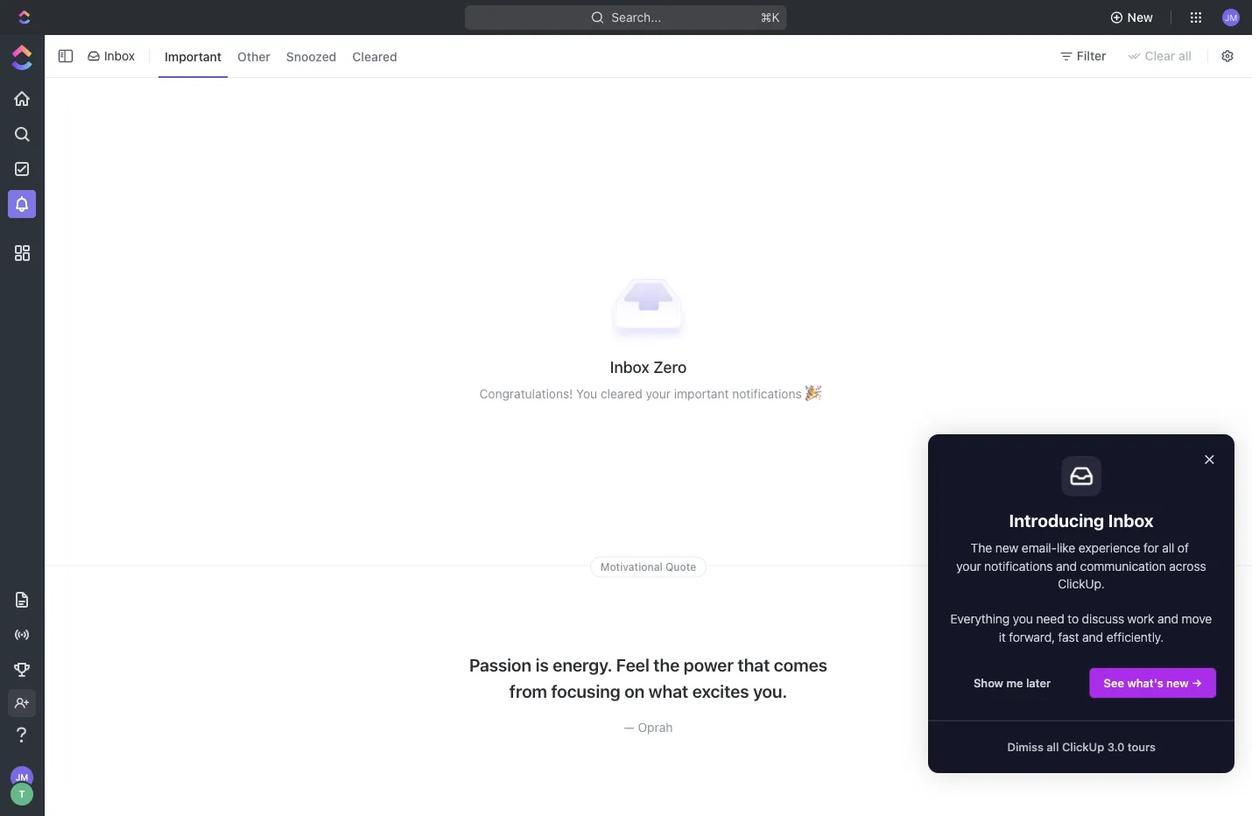 Task type: vqa. For each thing, say whether or not it's contained in the screenshot.
View dropdown button
no



Task type: describe. For each thing, give the bounding box(es) containing it.
discuss
[[1082, 612, 1125, 626]]

to
[[1068, 612, 1079, 626]]

the
[[971, 541, 993, 555]]

⌘k
[[761, 10, 780, 25]]

filter
[[1077, 49, 1107, 63]]

your inside the new email-like experience for all of your notifications and communication across clickup.
[[957, 559, 982, 573]]

for
[[1144, 541, 1159, 555]]

fast
[[1059, 630, 1080, 644]]

experience
[[1079, 541, 1141, 555]]

feel
[[616, 655, 650, 675]]

what
[[649, 681, 689, 701]]

filter button
[[1053, 42, 1117, 70]]

inbox for inbox
[[104, 49, 135, 63]]

congratulations!
[[480, 387, 573, 401]]

0 horizontal spatial your
[[646, 387, 671, 401]]

new
[[1128, 10, 1154, 25]]

clickup
[[1062, 740, 1105, 754]]

everything
[[951, 612, 1010, 626]]

from
[[510, 681, 547, 701]]

on
[[625, 681, 645, 701]]

tab list containing important
[[155, 32, 407, 81]]

focusing
[[551, 681, 621, 701]]

comes
[[774, 655, 828, 675]]

jm button
[[1218, 4, 1246, 32]]

forward,
[[1009, 630, 1056, 644]]

tours
[[1128, 740, 1156, 754]]

it
[[999, 630, 1006, 644]]

efficiently.
[[1107, 630, 1164, 644]]

power
[[684, 655, 734, 675]]

you.
[[753, 681, 788, 701]]

me
[[1007, 676, 1024, 690]]

clear
[[1145, 49, 1176, 63]]

motivational
[[601, 561, 663, 573]]

oprah
[[638, 720, 673, 735]]

across
[[1170, 559, 1207, 573]]

cleared button
[[346, 42, 403, 70]]

congratulations! you cleared your important notifications 🎉
[[480, 387, 818, 401]]

jm for jm t
[[15, 773, 28, 783]]

—
[[624, 720, 635, 735]]

motivational quote
[[601, 561, 697, 573]]

snoozed
[[286, 49, 337, 63]]

important
[[674, 387, 729, 401]]

is
[[536, 655, 549, 675]]

introducing inbox
[[1009, 510, 1154, 530]]

snoozed button
[[280, 42, 343, 70]]

dimiss all clickup 3.0 tours button
[[994, 732, 1170, 762]]

2 horizontal spatial and
[[1158, 612, 1179, 626]]

energy.
[[553, 655, 612, 675]]

new button
[[1103, 4, 1164, 32]]

🎉
[[805, 387, 818, 401]]

t
[[19, 789, 25, 800]]

passion
[[469, 655, 532, 675]]

everything you need to discuss work and move it forward, fast and efficiently.
[[951, 612, 1216, 644]]

— oprah
[[624, 720, 673, 735]]

clickup.
[[1058, 576, 1105, 591]]

what's
[[1128, 676, 1164, 690]]



Task type: locate. For each thing, give the bounding box(es) containing it.
see
[[1104, 676, 1125, 690]]

notifications down email-
[[985, 559, 1053, 573]]

and
[[1056, 559, 1077, 573], [1158, 612, 1179, 626], [1083, 630, 1104, 644]]

all right clear at the right top of the page
[[1179, 49, 1192, 63]]

new inside the new email-like experience for all of your notifications and communication across clickup.
[[996, 541, 1019, 555]]

→
[[1192, 676, 1203, 690]]

inbox
[[104, 49, 135, 63], [610, 358, 650, 376], [1109, 510, 1154, 530]]

0 vertical spatial notifications
[[732, 387, 802, 401]]

and down discuss
[[1083, 630, 1104, 644]]

×
[[1204, 448, 1216, 468]]

new left → on the bottom right
[[1167, 676, 1189, 690]]

email-
[[1022, 541, 1057, 555]]

all for dimiss all clickup 3.0 tours
[[1047, 740, 1059, 754]]

work
[[1128, 612, 1155, 626]]

quote
[[666, 561, 697, 573]]

introducing
[[1009, 510, 1105, 530]]

your
[[646, 387, 671, 401], [957, 559, 982, 573]]

need
[[1037, 612, 1065, 626]]

clear all button
[[1121, 42, 1203, 70]]

your down inbox zero
[[646, 387, 671, 401]]

0 vertical spatial new
[[996, 541, 1019, 555]]

0 horizontal spatial all
[[1047, 740, 1059, 754]]

tab list
[[155, 32, 407, 81]]

1 horizontal spatial jm
[[1225, 12, 1238, 22]]

1 horizontal spatial new
[[1167, 676, 1189, 690]]

show
[[974, 676, 1004, 690]]

2 vertical spatial inbox
[[1109, 510, 1154, 530]]

2 vertical spatial all
[[1047, 740, 1059, 754]]

1 horizontal spatial your
[[957, 559, 982, 573]]

1 horizontal spatial all
[[1163, 541, 1175, 555]]

1 vertical spatial notifications
[[985, 559, 1053, 573]]

all
[[1179, 49, 1192, 63], [1163, 541, 1175, 555], [1047, 740, 1059, 754]]

1 horizontal spatial notifications
[[985, 559, 1053, 573]]

of
[[1178, 541, 1189, 555]]

0 vertical spatial jm
[[1225, 12, 1238, 22]]

1 horizontal spatial inbox
[[610, 358, 650, 376]]

2 horizontal spatial inbox
[[1109, 510, 1154, 530]]

clear all
[[1145, 49, 1192, 63]]

0 horizontal spatial new
[[996, 541, 1019, 555]]

see what's new →
[[1104, 676, 1203, 690]]

show me later
[[974, 676, 1051, 690]]

communication
[[1081, 559, 1167, 573]]

show me later button
[[960, 668, 1065, 698]]

1 vertical spatial your
[[957, 559, 982, 573]]

jm
[[1225, 12, 1238, 22], [15, 773, 28, 783]]

all inside clear all button
[[1179, 49, 1192, 63]]

2 vertical spatial and
[[1083, 630, 1104, 644]]

× button
[[1204, 448, 1216, 468]]

the
[[654, 655, 680, 675]]

0 vertical spatial all
[[1179, 49, 1192, 63]]

inbox left important
[[104, 49, 135, 63]]

new inside button
[[1167, 676, 1189, 690]]

later
[[1027, 676, 1051, 690]]

0 horizontal spatial and
[[1056, 559, 1077, 573]]

new
[[996, 541, 1019, 555], [1167, 676, 1189, 690]]

0 horizontal spatial notifications
[[732, 387, 802, 401]]

other button
[[231, 42, 277, 70]]

move
[[1182, 612, 1213, 626]]

and inside the new email-like experience for all of your notifications and communication across clickup.
[[1056, 559, 1077, 573]]

cleared
[[352, 49, 397, 63]]

you
[[577, 387, 598, 401]]

you
[[1013, 612, 1034, 626]]

like
[[1057, 541, 1076, 555]]

notifications
[[732, 387, 802, 401], [985, 559, 1053, 573]]

3.0
[[1108, 740, 1125, 754]]

notifications left 🎉
[[732, 387, 802, 401]]

zero
[[654, 358, 687, 376]]

passion is energy. feel the power that comes from focusing on what excites you.
[[469, 655, 828, 701]]

all inside dimiss all clickup 3.0 tours button
[[1047, 740, 1059, 754]]

0 horizontal spatial jm
[[15, 773, 28, 783]]

search...
[[612, 10, 662, 25]]

inbox inside the introducing inbox navigation
[[1109, 510, 1154, 530]]

dimiss
[[1008, 740, 1044, 754]]

jm inside dropdown button
[[1225, 12, 1238, 22]]

all right dimiss
[[1047, 740, 1059, 754]]

that
[[738, 655, 770, 675]]

jm for jm
[[1225, 12, 1238, 22]]

important button
[[159, 42, 228, 70]]

inbox zero
[[610, 358, 687, 376]]

dimiss all clickup 3.0 tours
[[1008, 740, 1156, 754]]

all for clear all
[[1179, 49, 1192, 63]]

other
[[237, 49, 270, 63]]

excites
[[693, 681, 749, 701]]

1 vertical spatial inbox
[[610, 358, 650, 376]]

important
[[165, 49, 222, 63]]

and right "work"
[[1158, 612, 1179, 626]]

all left of
[[1163, 541, 1175, 555]]

and down like
[[1056, 559, 1077, 573]]

0 horizontal spatial inbox
[[104, 49, 135, 63]]

see what's new → button
[[1089, 667, 1218, 699]]

introducing inbox navigation
[[929, 434, 1235, 773]]

0 vertical spatial your
[[646, 387, 671, 401]]

1 vertical spatial and
[[1158, 612, 1179, 626]]

all inside the new email-like experience for all of your notifications and communication across clickup.
[[1163, 541, 1175, 555]]

inbox for inbox zero
[[610, 358, 650, 376]]

jm t
[[15, 773, 28, 800]]

1 vertical spatial new
[[1167, 676, 1189, 690]]

the new email-like experience for all of your notifications and communication across clickup.
[[957, 541, 1210, 591]]

0 vertical spatial and
[[1056, 559, 1077, 573]]

cleared
[[601, 387, 643, 401]]

0 vertical spatial inbox
[[104, 49, 135, 63]]

new right "the"
[[996, 541, 1019, 555]]

2 horizontal spatial all
[[1179, 49, 1192, 63]]

your down "the"
[[957, 559, 982, 573]]

1 vertical spatial jm
[[15, 773, 28, 783]]

notifications inside the new email-like experience for all of your notifications and communication across clickup.
[[985, 559, 1053, 573]]

1 horizontal spatial and
[[1083, 630, 1104, 644]]

1 vertical spatial all
[[1163, 541, 1175, 555]]

inbox up cleared
[[610, 358, 650, 376]]

inbox up 'for'
[[1109, 510, 1154, 530]]



